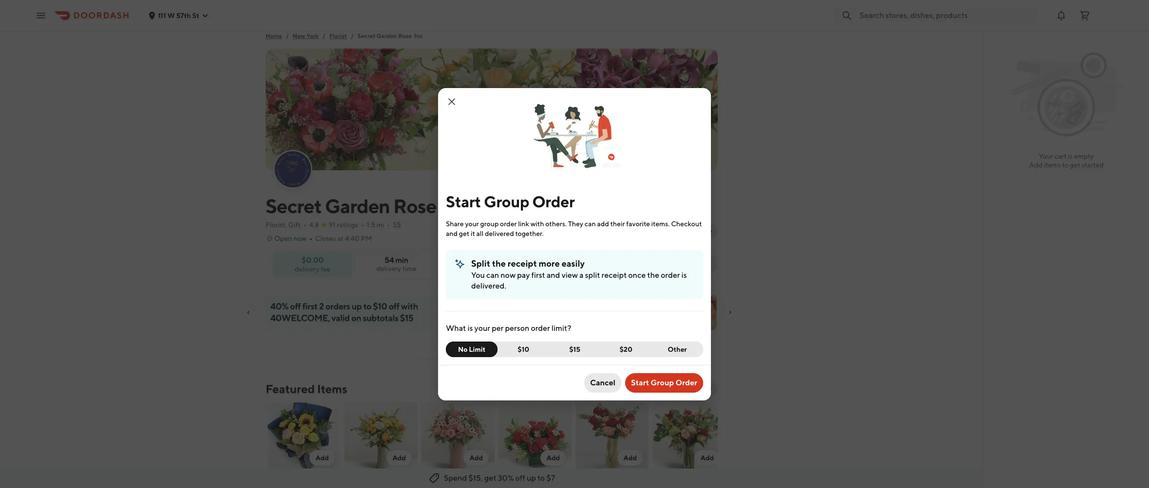 Task type: vqa. For each thing, say whether or not it's contained in the screenshot.
the rightmost Inc
yes



Task type: locate. For each thing, give the bounding box(es) containing it.
start inside button
[[631, 378, 649, 388]]

to left '$7'
[[538, 474, 545, 483]]

2 vertical spatial group
[[651, 378, 674, 388]]

delivery
[[376, 265, 401, 273], [295, 265, 319, 273]]

1 horizontal spatial now
[[501, 271, 516, 280]]

1 vertical spatial and
[[547, 271, 560, 280]]

2 vertical spatial is
[[468, 324, 473, 333]]

spend $15, get 30% off up to $7
[[444, 474, 555, 483]]

1 vertical spatial to
[[363, 302, 371, 312]]

0 horizontal spatial 54
[[385, 256, 394, 265]]

delivery left time
[[376, 265, 401, 273]]

with up together.
[[531, 220, 544, 228]]

1 horizontal spatial order
[[590, 260, 609, 268]]

0 vertical spatial first
[[532, 271, 545, 280]]

$15 down limit?
[[569, 346, 580, 354]]

• closes at 4:40 pm
[[310, 235, 372, 243]]

receipt right split
[[602, 271, 627, 280]]

save
[[523, 260, 538, 268]]

your up the it
[[465, 220, 479, 228]]

get down empty
[[1070, 161, 1080, 169]]

1 vertical spatial $10
[[518, 346, 529, 354]]

2 horizontal spatial order
[[661, 271, 680, 280]]

open menu image
[[35, 10, 47, 21]]

first left 2
[[302, 302, 318, 312]]

1 horizontal spatial $10
[[518, 346, 529, 354]]

1 vertical spatial with
[[401, 302, 418, 312]]

$15 inside 40% off first 2 orders up to $10 off with 40welcome, valid on subtotals $15
[[400, 313, 413, 324]]

up for orders
[[352, 302, 362, 312]]

is down pickup
[[682, 271, 687, 280]]

2 vertical spatial order
[[531, 324, 550, 333]]

0 horizontal spatial with
[[401, 302, 418, 312]]

the right the of
[[304, 477, 316, 486]]

is right 'what'
[[468, 324, 473, 333]]

2
[[319, 302, 324, 312]]

gift
[[288, 221, 300, 229]]

0 horizontal spatial $10
[[373, 302, 387, 312]]

1 horizontal spatial first
[[532, 271, 545, 280]]

now down gift
[[293, 235, 307, 243]]

min right '49'
[[694, 264, 704, 271]]

0 horizontal spatial receipt
[[508, 259, 537, 269]]

1 vertical spatial order
[[661, 271, 680, 280]]

at
[[337, 235, 344, 243]]

florist, gift •
[[266, 221, 306, 229]]

0 horizontal spatial is
[[468, 324, 473, 333]]

featured
[[266, 383, 315, 396]]

0 horizontal spatial and
[[446, 230, 458, 238]]

1 delivery from the left
[[376, 265, 401, 273]]

with inside 40% off first 2 orders up to $10 off with 40welcome, valid on subtotals $15
[[401, 302, 418, 312]]

0 horizontal spatial delivery
[[295, 265, 319, 273]]

jane image
[[499, 403, 572, 472]]

min inside the 54 min delivery time
[[395, 256, 408, 265]]

now inside split the receipt more easily you can now pay first and view a split receipt once the order is delivered.
[[501, 271, 516, 280]]

0 vertical spatial now
[[293, 235, 307, 243]]

can up delivered.
[[486, 271, 499, 280]]

0 vertical spatial group
[[484, 192, 529, 211]]

54 for 54 min delivery time
[[385, 256, 394, 265]]

off
[[290, 302, 301, 312], [389, 302, 400, 312], [515, 474, 525, 483]]

1 vertical spatial garden
[[325, 195, 390, 218]]

start group order up link
[[446, 192, 575, 211]]

their
[[610, 220, 625, 228]]

empty
[[1074, 153, 1094, 160]]

None radio
[[667, 254, 718, 273]]

with
[[531, 220, 544, 228], [401, 302, 418, 312]]

hestia
[[422, 477, 444, 486]]

now left pay
[[501, 271, 516, 280]]

group
[[484, 192, 529, 211], [568, 260, 589, 268], [651, 378, 674, 388]]

receipt up pay
[[508, 259, 537, 269]]

$10 down person
[[518, 346, 529, 354]]

first inside split the receipt more easily you can now pay first and view a split receipt once the order is delivered.
[[532, 271, 545, 280]]

order
[[500, 220, 517, 228], [661, 271, 680, 280], [531, 324, 550, 333]]

0 horizontal spatial off
[[290, 302, 301, 312]]

add button for jane image
[[541, 451, 566, 466]]

$15 right subtotals
[[400, 313, 413, 324]]

up for off
[[527, 474, 536, 483]]

2 horizontal spatial /
[[351, 32, 354, 39]]

w
[[167, 11, 175, 19]]

1 / from the left
[[286, 32, 289, 39]]

1 horizontal spatial /
[[323, 32, 325, 39]]

• for gift
[[303, 221, 306, 229]]

first down save
[[532, 271, 545, 280]]

pm
[[361, 235, 372, 243]]

garden right florist
[[377, 32, 397, 39]]

your inside share your group order link with others. they can add their favorite items. checkout and get it all delivered together.
[[465, 220, 479, 228]]

add button for "hera" image
[[618, 451, 643, 466]]

/ right york
[[323, 32, 325, 39]]

home
[[266, 32, 282, 39]]

$$
[[393, 221, 401, 229]]

$10 inside button
[[518, 346, 529, 354]]

off up the 40welcome,
[[290, 302, 301, 312]]

open now
[[274, 235, 307, 243]]

notification bell image
[[1056, 10, 1067, 21]]

1 horizontal spatial up
[[527, 474, 536, 483]]

the right the once
[[647, 271, 659, 280]]

up
[[352, 302, 362, 312], [527, 474, 536, 483]]

add
[[597, 220, 609, 228]]

delivery down '$0.00'
[[295, 265, 319, 273]]

and down share
[[446, 230, 458, 238]]

items
[[1044, 161, 1061, 169]]

1 vertical spatial can
[[486, 271, 499, 280]]

0 horizontal spatial secret
[[266, 195, 322, 218]]

add button for katherine image
[[387, 451, 412, 466]]

1 horizontal spatial is
[[682, 271, 687, 280]]

first inside 40% off first 2 orders up to $10 off with 40welcome, valid on subtotals $15
[[302, 302, 318, 312]]

can inside share your group order link with others. they can add their favorite items. checkout and get it all delivered together.
[[585, 220, 596, 228]]

54 left time
[[385, 256, 394, 265]]

1 vertical spatial inc
[[443, 195, 470, 218]]

to
[[1062, 161, 1069, 169], [363, 302, 371, 312], [538, 474, 545, 483]]

start
[[446, 192, 481, 211], [631, 378, 649, 388]]

1 vertical spatial start group order
[[631, 378, 697, 388]]

54 inside 54 min option
[[638, 264, 646, 271]]

secret garden rose  inc image
[[266, 49, 718, 171], [274, 151, 311, 188]]

your
[[465, 220, 479, 228], [474, 324, 490, 333]]

1 vertical spatial up
[[527, 474, 536, 483]]

$15 button
[[549, 342, 601, 357]]

and
[[446, 230, 458, 238], [547, 271, 560, 280]]

54 down favorite
[[638, 264, 646, 271]]

1 vertical spatial first
[[302, 302, 318, 312]]

• for mi
[[387, 221, 390, 229]]

up inside 40% off first 2 orders up to $10 off with 40welcome, valid on subtotals $15
[[352, 302, 362, 312]]

order up delivered
[[500, 220, 517, 228]]

1 horizontal spatial 54
[[638, 264, 646, 271]]

get right $15,
[[484, 474, 496, 483]]

0 horizontal spatial up
[[352, 302, 362, 312]]

1 vertical spatial $15
[[569, 346, 580, 354]]

florist,
[[266, 221, 287, 229]]

2 delivery from the left
[[295, 265, 319, 273]]

st
[[192, 11, 199, 19]]

4:40
[[345, 235, 360, 243]]

2 horizontal spatial group
[[651, 378, 674, 388]]

0 horizontal spatial first
[[302, 302, 318, 312]]

49
[[686, 264, 693, 271]]

what
[[446, 324, 466, 333]]

close start group order image
[[446, 96, 458, 107]]

0 vertical spatial up
[[352, 302, 362, 312]]

start group order down other
[[631, 378, 697, 388]]

split the receipt more easily status
[[446, 250, 703, 299]]

secret right florist
[[358, 32, 375, 39]]

0 vertical spatial is
[[1068, 153, 1073, 160]]

0 horizontal spatial min
[[395, 256, 408, 265]]

0 horizontal spatial group
[[484, 192, 529, 211]]

none radio containing pickup
[[667, 254, 718, 273]]

1 horizontal spatial to
[[538, 474, 545, 483]]

up left '$7'
[[527, 474, 536, 483]]

can left add on the right top of page
[[585, 220, 596, 228]]

0 horizontal spatial order
[[532, 192, 575, 211]]

cancel
[[590, 378, 616, 388]]

1 horizontal spatial inc
[[443, 195, 470, 218]]

0 horizontal spatial to
[[363, 302, 371, 312]]

what is your per person order limit?
[[446, 324, 571, 333]]

40welcome,
[[270, 313, 330, 324]]

delivery inside $0.00 delivery fee
[[295, 265, 319, 273]]

2 horizontal spatial off
[[515, 474, 525, 483]]

0 vertical spatial to
[[1062, 161, 1069, 169]]

•
[[303, 221, 306, 229], [361, 221, 364, 229], [387, 221, 390, 229], [310, 235, 312, 243]]

info
[[699, 227, 712, 235]]

flowers of the day image
[[268, 403, 341, 472]]

more
[[539, 259, 560, 269]]

order up split
[[590, 260, 609, 268]]

get
[[1070, 161, 1080, 169], [459, 230, 469, 238], [484, 474, 496, 483]]

0 vertical spatial start
[[446, 192, 481, 211]]

the right split
[[492, 259, 506, 269]]

1 vertical spatial the
[[647, 271, 659, 280]]

0 vertical spatial order
[[532, 192, 575, 211]]

together.
[[515, 230, 544, 238]]

order left '49'
[[661, 271, 680, 280]]

0 vertical spatial and
[[446, 230, 458, 238]]

0 vertical spatial order
[[500, 220, 517, 228]]

with inside share your group order link with others. they can add their favorite items. checkout and get it all delivered together.
[[531, 220, 544, 228]]

• left 1.5
[[361, 221, 364, 229]]

order up others. in the top left of the page
[[532, 192, 575, 211]]

to inside your cart is empty add items to get started
[[1062, 161, 1069, 169]]

/ left new
[[286, 32, 289, 39]]

$10 up subtotals
[[373, 302, 387, 312]]

to inside 40% off first 2 orders up to $10 off with 40welcome, valid on subtotals $15
[[363, 302, 371, 312]]

1 horizontal spatial delivery
[[376, 265, 401, 273]]

0 horizontal spatial start group order
[[446, 192, 575, 211]]

min right the once
[[647, 264, 657, 271]]

1 horizontal spatial $15
[[569, 346, 580, 354]]

off up subtotals
[[389, 302, 400, 312]]

0 horizontal spatial order
[[500, 220, 517, 228]]

start down $20 button
[[631, 378, 649, 388]]

mi
[[377, 221, 384, 229]]

1 horizontal spatial with
[[531, 220, 544, 228]]

$10 inside 40% off first 2 orders up to $10 off with 40welcome, valid on subtotals $15
[[373, 302, 387, 312]]

$15
[[400, 313, 413, 324], [569, 346, 580, 354]]

• down the 4.8
[[310, 235, 312, 243]]

0 vertical spatial $15
[[400, 313, 413, 324]]

easily
[[562, 259, 585, 269]]

• left the 4.8
[[303, 221, 306, 229]]

off right jane
[[515, 474, 525, 483]]

add
[[1029, 161, 1043, 169], [316, 455, 329, 463], [393, 455, 406, 463], [470, 455, 483, 463], [547, 455, 560, 463], [624, 455, 637, 463], [701, 455, 714, 463]]

2 horizontal spatial is
[[1068, 153, 1073, 160]]

0 vertical spatial start group order
[[446, 192, 575, 211]]

1 vertical spatial get
[[459, 230, 469, 238]]

2 horizontal spatial get
[[1070, 161, 1080, 169]]

min down $$
[[395, 256, 408, 265]]

0 horizontal spatial get
[[459, 230, 469, 238]]

1 horizontal spatial min
[[647, 264, 657, 271]]

add for jane image
[[547, 455, 560, 463]]

2 horizontal spatial to
[[1062, 161, 1069, 169]]

items
[[317, 383, 347, 396]]

to down cart
[[1062, 161, 1069, 169]]

add button
[[343, 401, 420, 489], [574, 401, 651, 489], [651, 401, 728, 489], [310, 451, 335, 466], [387, 451, 412, 466], [464, 451, 489, 466], [541, 451, 566, 466], [618, 451, 643, 466], [695, 451, 720, 466]]

share your group order link with others. they can add their favorite items. checkout and get it all delivered together.
[[446, 220, 702, 238]]

to up subtotals
[[363, 302, 371, 312]]

2 vertical spatial to
[[538, 474, 545, 483]]

0 vertical spatial inc
[[414, 32, 423, 39]]

others.
[[545, 220, 567, 228]]

start up share
[[446, 192, 481, 211]]

delivery inside the 54 min delivery time
[[376, 265, 401, 273]]

1 horizontal spatial order
[[531, 324, 550, 333]]

and inside split the receipt more easily you can now pay first and view a split receipt once the order is delivered.
[[547, 271, 560, 280]]

0 horizontal spatial can
[[486, 271, 499, 280]]

1 vertical spatial now
[[501, 271, 516, 280]]

• for ratings
[[361, 221, 364, 229]]

garden up the ratings
[[325, 195, 390, 218]]

up up on
[[352, 302, 362, 312]]

new
[[293, 32, 305, 39]]

0 vertical spatial the
[[492, 259, 506, 269]]

order left limit?
[[531, 324, 550, 333]]

1 vertical spatial start
[[631, 378, 649, 388]]

view
[[562, 271, 578, 280]]

order methods option group
[[623, 254, 718, 273]]

• right mi
[[387, 221, 390, 229]]

min inside option
[[647, 264, 657, 271]]

0 horizontal spatial /
[[286, 32, 289, 39]]

$10 button
[[492, 342, 549, 357]]

/
[[286, 32, 289, 39], [323, 32, 325, 39], [351, 32, 354, 39]]

hestia image
[[422, 403, 495, 472]]

0 vertical spatial get
[[1070, 161, 1080, 169]]

0 horizontal spatial inc
[[414, 32, 423, 39]]

1 horizontal spatial can
[[585, 220, 596, 228]]

0 vertical spatial can
[[585, 220, 596, 228]]

get left the it
[[459, 230, 469, 238]]

first
[[532, 271, 545, 280], [302, 302, 318, 312]]

day
[[317, 477, 331, 486]]

1 horizontal spatial get
[[484, 474, 496, 483]]

favorite
[[626, 220, 650, 228]]

start group order dialog
[[438, 88, 711, 401]]

garden
[[377, 32, 397, 39], [325, 195, 390, 218]]

1 horizontal spatial and
[[547, 271, 560, 280]]

group of people ordering together image
[[526, 88, 623, 184]]

your left per on the bottom left
[[474, 324, 490, 333]]

and down "more"
[[547, 271, 560, 280]]

min for 54 min delivery time
[[395, 256, 408, 265]]

order
[[532, 192, 575, 211], [590, 260, 609, 268], [676, 378, 697, 388]]

person
[[505, 324, 529, 333]]

1 vertical spatial group
[[568, 260, 589, 268]]

secret up gift
[[266, 195, 322, 218]]

start group order inside button
[[631, 378, 697, 388]]

is
[[1068, 153, 1073, 160], [682, 271, 687, 280], [468, 324, 473, 333]]

2 vertical spatial order
[[676, 378, 697, 388]]

2 vertical spatial get
[[484, 474, 496, 483]]

order left the next button of carousel icon
[[676, 378, 697, 388]]

54 min radio
[[623, 254, 672, 273]]

can inside split the receipt more easily you can now pay first and view a split receipt once the order is delivered.
[[486, 271, 499, 280]]

0 horizontal spatial start
[[446, 192, 481, 211]]

home / new york / florist / secret garden rose  inc
[[266, 32, 423, 39]]

now
[[293, 235, 307, 243], [501, 271, 516, 280]]

pickup 49 min
[[684, 256, 706, 271]]

0 horizontal spatial now
[[293, 235, 307, 243]]

with down time
[[401, 302, 418, 312]]

1 vertical spatial receipt
[[602, 271, 627, 280]]

/ right florist
[[351, 32, 354, 39]]

home link
[[266, 31, 282, 41]]

is right cart
[[1068, 153, 1073, 160]]

add for katherine image
[[393, 455, 406, 463]]

min inside pickup 49 min
[[694, 264, 704, 271]]

get inside your cart is empty add items to get started
[[1070, 161, 1080, 169]]

54 inside the 54 min delivery time
[[385, 256, 394, 265]]



Task type: describe. For each thing, give the bounding box(es) containing it.
1.5 mi • $$
[[367, 221, 401, 229]]

closes
[[315, 235, 336, 243]]

your cart is empty add items to get started
[[1029, 153, 1104, 169]]

30%
[[498, 474, 514, 483]]

54 min delivery time
[[376, 256, 416, 273]]

to for $7
[[538, 474, 545, 483]]

limit?
[[552, 324, 571, 333]]

1 horizontal spatial group
[[568, 260, 589, 268]]

secret garden rose  inc
[[266, 195, 470, 218]]

featured items heading
[[266, 382, 347, 397]]

pickup
[[684, 256, 706, 264]]

they
[[568, 220, 583, 228]]

a
[[579, 271, 584, 280]]

1 vertical spatial secret
[[266, 195, 322, 218]]

is inside your cart is empty add items to get started
[[1068, 153, 1073, 160]]

4.8
[[309, 221, 319, 229]]

limit
[[469, 346, 486, 354]]

open
[[274, 235, 292, 243]]

No Limit button
[[446, 342, 498, 357]]

and inside share your group order link with others. they can add their favorite items. checkout and get it all delivered together.
[[446, 230, 458, 238]]

start group order button
[[625, 374, 703, 393]]

on
[[351, 313, 361, 324]]

cart
[[1055, 153, 1067, 160]]

no
[[458, 346, 468, 354]]

fee
[[321, 265, 331, 273]]

delivered.
[[471, 281, 506, 291]]

florist
[[329, 32, 347, 39]]

54 min
[[638, 264, 657, 271]]

florist link
[[329, 31, 347, 41]]

your
[[1039, 153, 1053, 160]]

other
[[668, 346, 687, 354]]

group order
[[568, 260, 609, 268]]

0 vertical spatial garden
[[377, 32, 397, 39]]

more info
[[681, 227, 712, 235]]

0 vertical spatial receipt
[[508, 259, 537, 269]]

40% off first 2 orders up to $10 off with 40welcome, valid on subtotals $15
[[270, 302, 418, 324]]

new york link
[[293, 31, 319, 41]]

hera image
[[576, 403, 649, 472]]

min for 54 min
[[647, 264, 657, 271]]

2 vertical spatial the
[[304, 477, 316, 486]]

order inside split the receipt more easily you can now pay first and view a split receipt once the order is delivered.
[[661, 271, 680, 280]]

111 w 57th st
[[158, 11, 199, 19]]

group
[[480, 220, 499, 228]]

previous button of carousel image
[[687, 386, 695, 393]]

what is your per person order limit? option group
[[446, 342, 703, 357]]

more info button
[[665, 223, 718, 239]]

add button for flowers of the day image
[[310, 451, 335, 466]]

0 vertical spatial secret
[[358, 32, 375, 39]]

split
[[585, 271, 600, 280]]

1 horizontal spatial off
[[389, 302, 400, 312]]

per
[[492, 324, 504, 333]]

111
[[158, 11, 166, 19]]

more
[[681, 227, 698, 235]]

$15 inside $15 "button"
[[569, 346, 580, 354]]

40%
[[270, 302, 288, 312]]

to for $10
[[363, 302, 371, 312]]

add button for the celine "image" in the bottom right of the page
[[695, 451, 720, 466]]

share
[[446, 220, 464, 228]]

to for get
[[1062, 161, 1069, 169]]

valid
[[332, 313, 350, 324]]

link
[[518, 220, 529, 228]]

91
[[329, 221, 336, 229]]

$0.00
[[302, 256, 324, 265]]

spend
[[444, 474, 467, 483]]

3 / from the left
[[351, 32, 354, 39]]

featured items
[[266, 383, 347, 396]]

add for the celine "image" in the bottom right of the page
[[701, 455, 714, 463]]

111 w 57th st button
[[148, 11, 209, 19]]

order inside share your group order link with others. they can add their favorite items. checkout and get it all delivered together.
[[500, 220, 517, 228]]

$20
[[620, 346, 633, 354]]

no limit
[[458, 346, 486, 354]]

1 horizontal spatial receipt
[[602, 271, 627, 280]]

91 ratings •
[[329, 221, 364, 229]]

add for flowers of the day image
[[316, 455, 329, 463]]

york
[[306, 32, 319, 39]]

subtotals
[[363, 313, 398, 324]]

orders
[[326, 302, 350, 312]]

Other button
[[652, 342, 703, 357]]

add for "hera" image
[[624, 455, 637, 463]]

flowers of the day
[[268, 477, 331, 486]]

split the receipt more easily you can now pay first and view a split receipt once the order is delivered.
[[471, 259, 687, 291]]

add inside your cart is empty add items to get started
[[1029, 161, 1043, 169]]

is inside split the receipt more easily you can now pay first and view a split receipt once the order is delivered.
[[682, 271, 687, 280]]

cancel button
[[584, 374, 621, 393]]

1 vertical spatial order
[[590, 260, 609, 268]]

pay
[[517, 271, 530, 280]]

1 horizontal spatial the
[[492, 259, 506, 269]]

add button for 'hestia' image
[[464, 451, 489, 466]]

katherine image
[[345, 403, 418, 472]]

$0.00 delivery fee
[[295, 256, 331, 273]]

all
[[476, 230, 484, 238]]

select promotional banner element
[[463, 330, 521, 348]]

of
[[296, 477, 303, 486]]

celine image
[[653, 403, 726, 472]]

started
[[1082, 161, 1104, 169]]

$15,
[[468, 474, 483, 483]]

flowers
[[268, 477, 295, 486]]

$20 button
[[600, 342, 652, 357]]

0 items, open order cart image
[[1079, 10, 1091, 21]]

next button of carousel image
[[706, 386, 714, 393]]

get inside share your group order link with others. they can add their favorite items. checkout and get it all delivered together.
[[459, 230, 469, 238]]

ratings
[[337, 221, 358, 229]]

2 / from the left
[[323, 32, 325, 39]]

2 horizontal spatial order
[[676, 378, 697, 388]]

save button
[[503, 254, 544, 273]]

1 vertical spatial your
[[474, 324, 490, 333]]

jane
[[499, 477, 515, 486]]

57th
[[176, 11, 191, 19]]

$7
[[546, 474, 555, 483]]

54 for 54 min
[[638, 264, 646, 271]]

checkout
[[671, 220, 702, 228]]

add for 'hestia' image
[[470, 455, 483, 463]]

1.5
[[367, 221, 375, 229]]

you
[[471, 271, 485, 280]]

items.
[[651, 220, 670, 228]]

it
[[471, 230, 475, 238]]



